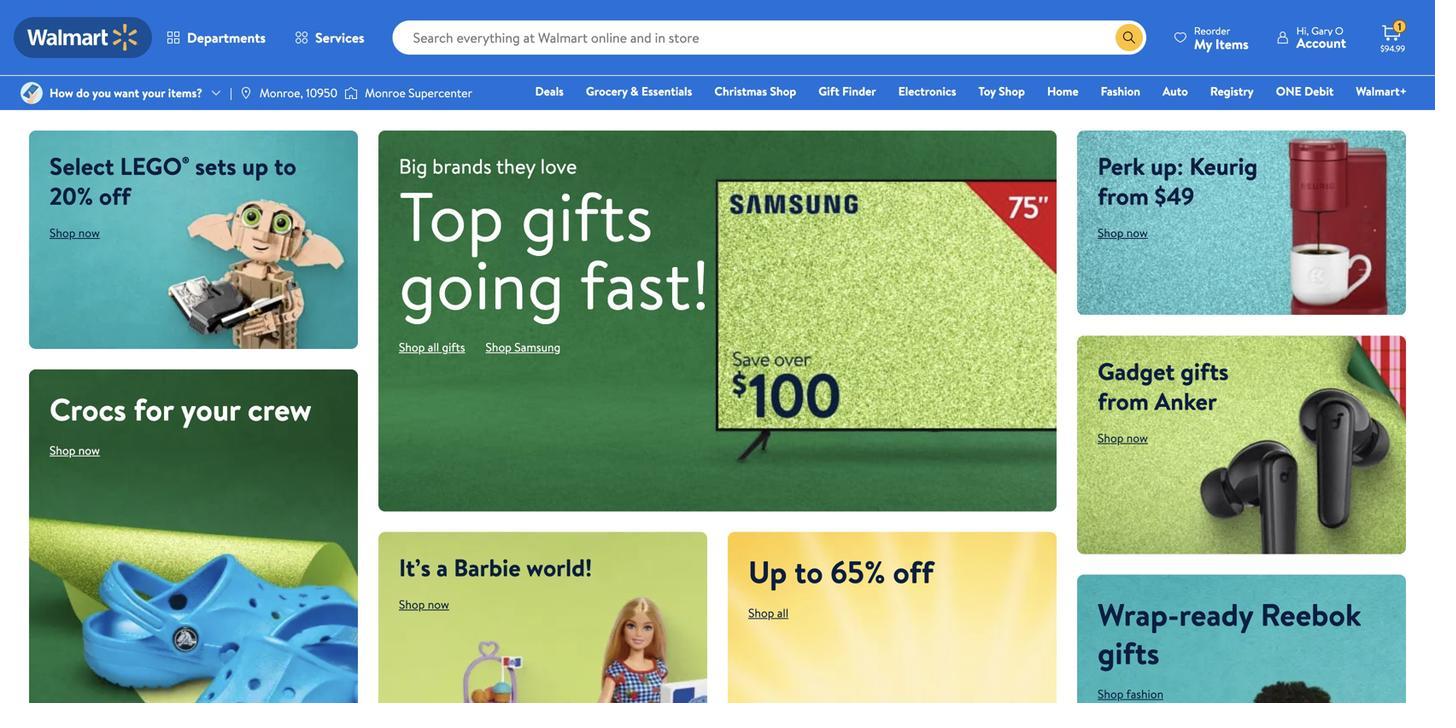 Task type: locate. For each thing, give the bounding box(es) containing it.
now down 20% at the top
[[78, 225, 100, 241]]

65%
[[831, 551, 886, 594]]

now down a
[[428, 597, 449, 614]]

all
[[428, 339, 439, 356], [777, 605, 789, 622]]

from
[[1098, 179, 1149, 213], [1098, 385, 1149, 418]]

monroe,
[[260, 85, 303, 101]]

1 horizontal spatial your
[[181, 388, 240, 431]]

shop samsung link
[[486, 339, 561, 356]]

grocery
[[586, 83, 628, 100]]

|
[[230, 85, 232, 101]]

0 vertical spatial from
[[1098, 179, 1149, 213]]

departments button
[[152, 17, 280, 58]]

departments
[[187, 28, 266, 47]]

shop now link down 20% at the top
[[50, 225, 100, 241]]

1 vertical spatial off
[[893, 551, 934, 594]]

all down up
[[777, 605, 789, 622]]

lego®
[[120, 150, 189, 183]]

your right want
[[142, 85, 165, 101]]

fashion link
[[1093, 82, 1148, 100]]

shop now down crocs
[[50, 443, 100, 459]]

o
[[1335, 23, 1344, 38]]

0 vertical spatial off
[[99, 179, 131, 213]]

shop now link for perk up: keurig from $49
[[1098, 225, 1148, 241]]

1 horizontal spatial  image
[[239, 86, 253, 100]]

debit
[[1305, 83, 1334, 100]]

christmas shop link
[[707, 82, 804, 100]]

to
[[274, 150, 296, 183], [795, 551, 823, 594]]

gifts inside gadget gifts from anker
[[1181, 355, 1229, 388]]

gifts inside wrap-ready reebok gifts
[[1098, 632, 1160, 675]]

from left $49
[[1098, 179, 1149, 213]]

1 vertical spatial all
[[777, 605, 789, 622]]

items?
[[168, 85, 202, 101]]

 image
[[21, 82, 43, 104], [239, 86, 253, 100]]

to right up
[[795, 551, 823, 594]]

from left the anker
[[1098, 385, 1149, 418]]

barbie
[[454, 552, 521, 585]]

christmas shop
[[715, 83, 796, 100]]

auto
[[1163, 83, 1188, 100]]

your
[[142, 85, 165, 101], [181, 388, 240, 431]]

now
[[78, 225, 100, 241], [1127, 225, 1148, 241], [1127, 430, 1148, 447], [78, 443, 100, 459], [428, 597, 449, 614]]

0 vertical spatial to
[[274, 150, 296, 183]]

shop now link for gadget gifts from anker
[[1098, 430, 1148, 447]]

fast!
[[580, 237, 711, 332]]

shop now link down it's
[[399, 597, 449, 614]]

 image right |
[[239, 86, 253, 100]]

shop now link down crocs
[[50, 443, 100, 459]]

gift finder
[[819, 83, 876, 100]]

going
[[399, 237, 565, 332]]

gifts
[[521, 168, 653, 264], [442, 339, 465, 356], [1181, 355, 1229, 388], [1098, 632, 1160, 675]]

to right up at the top left of page
[[274, 150, 296, 183]]

0 vertical spatial all
[[428, 339, 439, 356]]

1 horizontal spatial to
[[795, 551, 823, 594]]

shop now
[[50, 225, 100, 241], [1098, 225, 1148, 241], [1098, 430, 1148, 447], [50, 443, 100, 459], [399, 597, 449, 614]]

shop now down the perk
[[1098, 225, 1148, 241]]

fashion
[[1126, 686, 1164, 703]]

 image
[[344, 85, 358, 102]]

how do you want your items?
[[50, 85, 202, 101]]

2 from from the top
[[1098, 385, 1149, 418]]

walmart+
[[1356, 83, 1407, 100]]

registry link
[[1203, 82, 1262, 100]]

$49
[[1155, 179, 1194, 213]]

do
[[76, 85, 89, 101]]

monroe
[[365, 85, 406, 101]]

shop now down 20% at the top
[[50, 225, 100, 241]]

perk up: keurig from $49
[[1098, 150, 1258, 213]]

reorder my items
[[1194, 23, 1249, 53]]

items
[[1216, 35, 1249, 53]]

your right for in the bottom left of the page
[[181, 388, 240, 431]]

shop
[[770, 83, 796, 100], [999, 83, 1025, 100], [50, 225, 76, 241], [1098, 225, 1124, 241], [399, 339, 425, 356], [486, 339, 512, 356], [1098, 430, 1124, 447], [50, 443, 76, 459], [399, 597, 425, 614], [748, 605, 774, 622], [1098, 686, 1124, 703]]

shop now link down gadget gifts from anker
[[1098, 430, 1148, 447]]

shop now link for select lego® sets up to 20% off
[[50, 225, 100, 241]]

now for gadget gifts from anker
[[1127, 430, 1148, 447]]

shop samsung
[[486, 339, 561, 356]]

shop now down it's
[[399, 597, 449, 614]]

all down going
[[428, 339, 439, 356]]

now down gadget gifts from anker
[[1127, 430, 1148, 447]]

0 horizontal spatial all
[[428, 339, 439, 356]]

now down perk up: keurig from $49
[[1127, 225, 1148, 241]]

deals link
[[528, 82, 571, 100]]

shop all
[[748, 605, 789, 622]]

0 horizontal spatial  image
[[21, 82, 43, 104]]

to inside select lego® sets up to 20% off
[[274, 150, 296, 183]]

world!
[[526, 552, 592, 585]]

off right 65%
[[893, 551, 934, 594]]

finder
[[842, 83, 876, 100]]

reebok
[[1261, 594, 1361, 636]]

shop inside top gifts going fast! shop all gifts
[[399, 339, 425, 356]]

shop now link down the perk
[[1098, 225, 1148, 241]]

select lego® sets up to 20% off
[[50, 150, 296, 213]]

off right 20% at the top
[[99, 179, 131, 213]]

 image for monroe, 10950
[[239, 86, 253, 100]]

off
[[99, 179, 131, 213], [893, 551, 934, 594]]

now down crocs
[[78, 443, 100, 459]]

 image left how
[[21, 82, 43, 104]]

top gifts going fast! shop all gifts
[[399, 168, 711, 356]]

0 horizontal spatial to
[[274, 150, 296, 183]]

sets
[[195, 150, 236, 183]]

christmas
[[715, 83, 767, 100]]

now for select lego® sets up to 20% off
[[78, 225, 100, 241]]

1 from from the top
[[1098, 179, 1149, 213]]

0 vertical spatial your
[[142, 85, 165, 101]]

0 horizontal spatial off
[[99, 179, 131, 213]]

1 vertical spatial from
[[1098, 385, 1149, 418]]

1 vertical spatial your
[[181, 388, 240, 431]]

shop now for gadget gifts from anker
[[1098, 430, 1148, 447]]

gift finder link
[[811, 82, 884, 100]]

grocery & essentials
[[586, 83, 692, 100]]

toy shop link
[[971, 82, 1033, 100]]

now for it's a barbie world!
[[428, 597, 449, 614]]

shop now down gadget gifts from anker
[[1098, 430, 1148, 447]]



Task type: describe. For each thing, give the bounding box(es) containing it.
shop now for it's a barbie world!
[[399, 597, 449, 614]]

crew
[[248, 388, 312, 431]]

home
[[1047, 83, 1079, 100]]

walmart image
[[27, 24, 138, 51]]

shop all gifts link
[[399, 339, 465, 356]]

Search search field
[[393, 21, 1146, 55]]

off inside select lego® sets up to 20% off
[[99, 179, 131, 213]]

gadget
[[1098, 355, 1175, 388]]

keurig
[[1190, 150, 1258, 183]]

gadget gifts from anker
[[1098, 355, 1229, 418]]

Walmart Site-Wide search field
[[393, 21, 1146, 55]]

up
[[748, 551, 787, 594]]

one debit link
[[1268, 82, 1342, 100]]

electronics
[[898, 83, 956, 100]]

supercenter
[[409, 85, 472, 101]]

up
[[242, 150, 268, 183]]

account
[[1297, 33, 1346, 52]]

search icon image
[[1122, 31, 1136, 44]]

essentials
[[641, 83, 692, 100]]

1
[[1398, 19, 1402, 34]]

walmart+ link
[[1348, 82, 1415, 100]]

shop now link for crocs for your crew
[[50, 443, 100, 459]]

wrap-
[[1098, 594, 1179, 636]]

shop now for crocs for your crew
[[50, 443, 100, 459]]

$94.99
[[1381, 43, 1405, 54]]

services
[[315, 28, 364, 47]]

top
[[399, 168, 504, 264]]

1 horizontal spatial off
[[893, 551, 934, 594]]

toy shop
[[979, 83, 1025, 100]]

shop now link for it's a barbie world!
[[399, 597, 449, 614]]

crocs for your crew
[[50, 388, 312, 431]]

want
[[114, 85, 139, 101]]

1 vertical spatial to
[[795, 551, 823, 594]]

 image for how do you want your items?
[[21, 82, 43, 104]]

gift
[[819, 83, 839, 100]]

electronics link
[[891, 82, 964, 100]]

wrap-ready reebok gifts
[[1098, 594, 1361, 675]]

now for perk up: keurig from $49
[[1127, 225, 1148, 241]]

a
[[436, 552, 448, 585]]

select
[[50, 150, 114, 183]]

1 horizontal spatial all
[[777, 605, 789, 622]]

from inside gadget gifts from anker
[[1098, 385, 1149, 418]]

toy
[[979, 83, 996, 100]]

shop now for perk up: keurig from $49
[[1098, 225, 1148, 241]]

home link
[[1040, 82, 1086, 100]]

up:
[[1151, 150, 1184, 183]]

monroe, 10950
[[260, 85, 338, 101]]

&
[[631, 83, 639, 100]]

it's a barbie world!
[[399, 552, 592, 585]]

samsung
[[515, 339, 561, 356]]

auto link
[[1155, 82, 1196, 100]]

monroe supercenter
[[365, 85, 472, 101]]

10950
[[306, 85, 338, 101]]

gary
[[1312, 23, 1333, 38]]

fashion
[[1101, 83, 1141, 100]]

hi,
[[1297, 23, 1309, 38]]

all inside top gifts going fast! shop all gifts
[[428, 339, 439, 356]]

now for crocs for your crew
[[78, 443, 100, 459]]

hi, gary o account
[[1297, 23, 1346, 52]]

my
[[1194, 35, 1212, 53]]

perk
[[1098, 150, 1145, 183]]

reorder
[[1194, 23, 1230, 38]]

grocery & essentials link
[[578, 82, 700, 100]]

shop fashion
[[1098, 686, 1164, 703]]

shop all link
[[748, 605, 789, 622]]

deals
[[535, 83, 564, 100]]

shop inside 'link'
[[770, 83, 796, 100]]

shop fashion link
[[1098, 686, 1164, 703]]

shop now for select lego® sets up to 20% off
[[50, 225, 100, 241]]

for
[[134, 388, 174, 431]]

one debit
[[1276, 83, 1334, 100]]

ready
[[1179, 594, 1253, 636]]

anker
[[1155, 385, 1217, 418]]

services button
[[280, 17, 379, 58]]

crocs
[[50, 388, 126, 431]]

0 horizontal spatial your
[[142, 85, 165, 101]]

registry
[[1210, 83, 1254, 100]]

up to 65% off
[[748, 551, 934, 594]]

20%
[[50, 179, 93, 213]]

from inside perk up: keurig from $49
[[1098, 179, 1149, 213]]

you
[[92, 85, 111, 101]]



Task type: vqa. For each thing, say whether or not it's contained in the screenshot.


